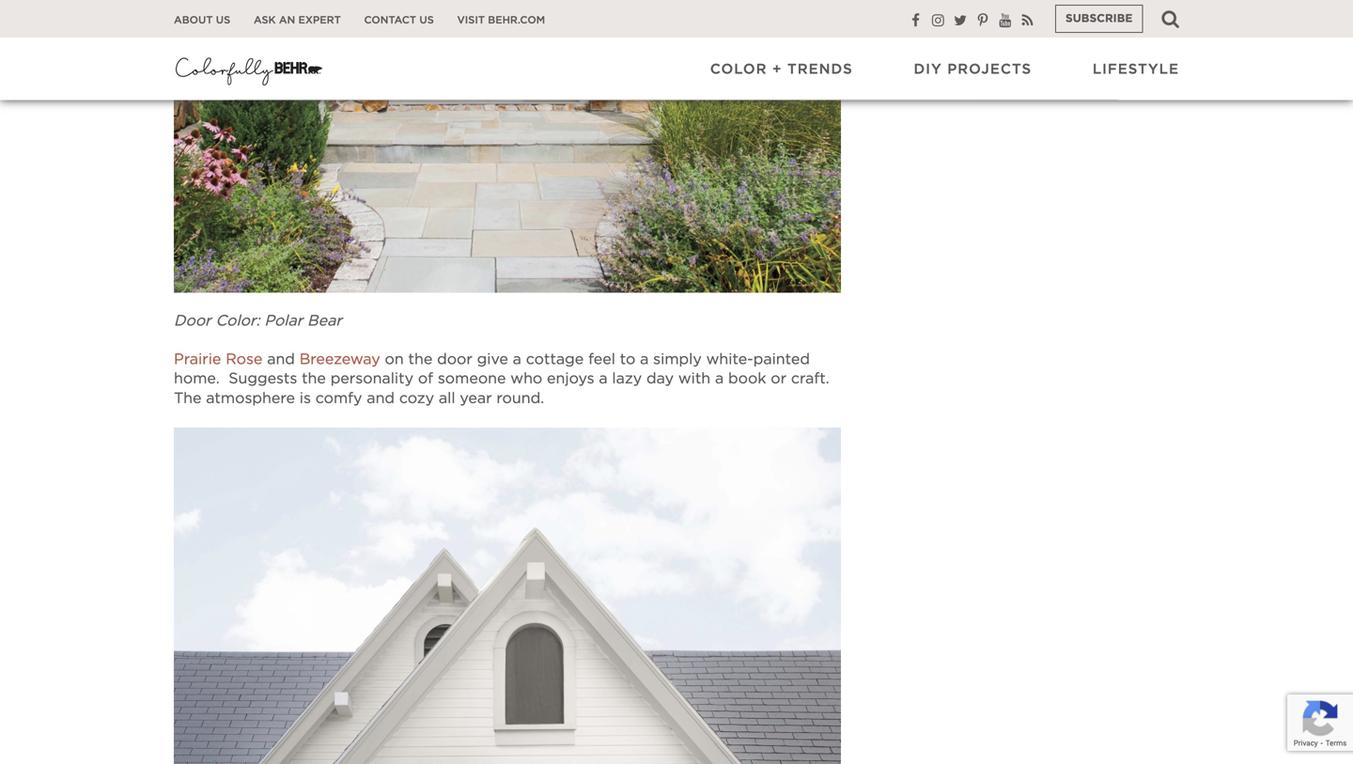 Task type: locate. For each thing, give the bounding box(es) containing it.
and up suggests at the left of the page
[[267, 352, 295, 367]]

us for about us
[[216, 15, 230, 25]]

1 horizontal spatial and
[[367, 391, 395, 406]]

someone
[[438, 372, 506, 387]]

the
[[408, 352, 433, 367], [302, 372, 326, 387]]

painted
[[754, 352, 810, 367]]

on the door give a cottage feel to a simply white-painted home.  suggests the personality of someone who enjoys a lazy day with a book or craft. the atmosphere is comfy and cozy all year round.
[[174, 352, 830, 406]]

the up is
[[302, 372, 326, 387]]

1 vertical spatial the
[[302, 372, 326, 387]]

a up who
[[513, 352, 522, 367]]

us right about
[[216, 15, 230, 25]]

diy projects link
[[914, 60, 1032, 79]]

ask an expert link
[[254, 14, 341, 27]]

subscribe link
[[1056, 5, 1143, 33]]

cottage
[[526, 352, 584, 367]]

1 horizontal spatial the
[[408, 352, 433, 367]]

behr.com
[[488, 15, 545, 25]]

rose
[[226, 352, 263, 367]]

with
[[679, 372, 711, 387]]

all
[[439, 391, 456, 406]]

0 vertical spatial the
[[408, 352, 433, 367]]

about us link
[[174, 14, 230, 27]]

2 us from the left
[[420, 15, 434, 25]]

us inside about us "link"
[[216, 15, 230, 25]]

subscribe
[[1066, 13, 1133, 24]]

on
[[385, 352, 404, 367]]

ask
[[254, 15, 276, 25]]

1 horizontal spatial us
[[420, 15, 434, 25]]

a
[[513, 352, 522, 367], [640, 352, 649, 367], [599, 372, 608, 387], [715, 372, 724, 387]]

of
[[418, 372, 433, 387]]

1 vertical spatial and
[[367, 391, 395, 406]]

lifestyle
[[1093, 62, 1180, 76]]

and
[[267, 352, 295, 367], [367, 391, 395, 406]]

diy projects
[[914, 62, 1032, 76]]

expert
[[298, 15, 341, 25]]

visit behr.com link
[[457, 14, 545, 27]]

atmosphere
[[206, 391, 295, 406]]

the up of
[[408, 352, 433, 367]]

visit behr.com
[[457, 15, 545, 25]]

visit
[[457, 15, 485, 25]]

0 horizontal spatial us
[[216, 15, 230, 25]]

a right to
[[640, 352, 649, 367]]

year
[[460, 391, 492, 406]]

a down white-
[[715, 372, 724, 387]]

us inside contact us link
[[420, 15, 434, 25]]

us right contact
[[420, 15, 434, 25]]

and down personality
[[367, 391, 395, 406]]

us
[[216, 15, 230, 25], [420, 15, 434, 25]]

1 us from the left
[[216, 15, 230, 25]]

door
[[174, 314, 211, 329]]

0 vertical spatial and
[[267, 352, 295, 367]]

feel
[[588, 352, 616, 367]]

prairie
[[174, 352, 221, 367]]

or
[[771, 372, 787, 387]]

color
[[710, 62, 767, 76]]

a down feel
[[599, 372, 608, 387]]

simply
[[653, 352, 702, 367]]

is
[[300, 391, 311, 406]]

projects
[[948, 62, 1032, 76]]



Task type: vqa. For each thing, say whether or not it's contained in the screenshot.
Door Color: Midsummer Gold
no



Task type: describe. For each thing, give the bounding box(es) containing it.
and inside on the door give a cottage feel to a simply white-painted home.  suggests the personality of someone who enjoys a lazy day with a book or craft. the atmosphere is comfy and cozy all year round.
[[367, 391, 395, 406]]

who
[[511, 372, 543, 387]]

an
[[279, 15, 295, 25]]

breezeway link
[[300, 352, 380, 367]]

colorfully behr image
[[174, 52, 324, 89]]

contact us link
[[364, 14, 434, 27]]

0 horizontal spatial the
[[302, 372, 326, 387]]

about
[[174, 15, 213, 25]]

color + trends
[[710, 62, 853, 76]]

lifestyle link
[[1093, 60, 1180, 79]]

give
[[477, 352, 508, 367]]

day
[[647, 372, 674, 387]]

door
[[437, 352, 473, 367]]

ask an expert
[[254, 15, 341, 25]]

about us
[[174, 15, 230, 25]]

the
[[174, 391, 202, 406]]

a home showing the front door painted in white. image
[[174, 0, 841, 293]]

+
[[773, 62, 783, 76]]

contact us
[[364, 15, 434, 25]]

contact
[[364, 15, 416, 25]]

0 horizontal spatial and
[[267, 352, 295, 367]]

polar
[[264, 314, 303, 329]]

prairie rose link
[[174, 352, 263, 367]]

craft.
[[791, 372, 830, 387]]

us for contact us
[[420, 15, 434, 25]]

comfy
[[316, 391, 362, 406]]

enjoys
[[547, 372, 595, 387]]

to
[[620, 352, 636, 367]]

diy
[[914, 62, 943, 76]]

round.
[[497, 391, 544, 406]]

suggests
[[229, 372, 297, 387]]

color + trends link
[[710, 60, 853, 79]]

color:
[[216, 314, 260, 329]]

door color: polar bear
[[174, 314, 342, 329]]

white-
[[706, 352, 754, 367]]

a home showing the front door painted in a pink hue. image
[[174, 428, 841, 764]]

cozy
[[399, 391, 434, 406]]

lazy
[[612, 372, 642, 387]]

breezeway
[[300, 352, 380, 367]]

personality
[[331, 372, 414, 387]]

search image
[[1162, 9, 1180, 28]]

book
[[728, 372, 766, 387]]

bear
[[307, 314, 342, 329]]

prairie rose and breezeway
[[174, 352, 380, 367]]

trends
[[788, 62, 853, 76]]



